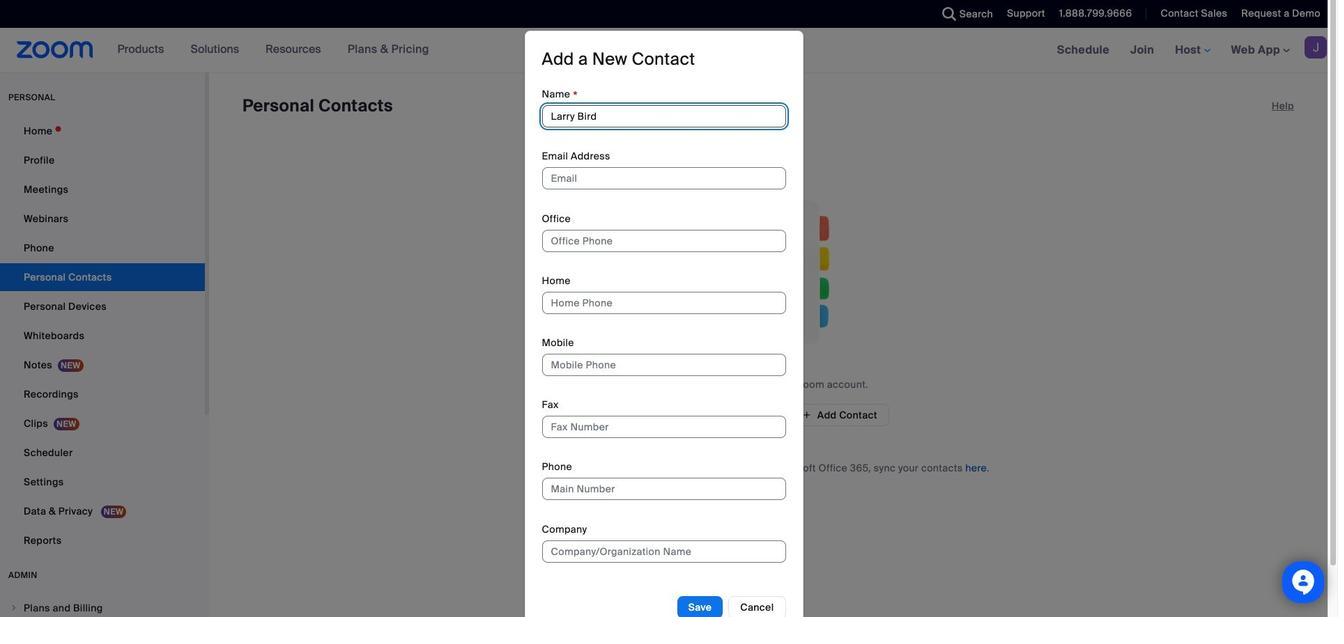 Task type: locate. For each thing, give the bounding box(es) containing it.
Email text field
[[542, 167, 786, 190]]

personal menu menu
[[0, 117, 205, 556]]

add image
[[659, 409, 669, 422]]

dialog
[[525, 31, 803, 618]]

Office Phone text field
[[542, 230, 786, 252]]

First and Last Name text field
[[542, 105, 786, 128]]

banner
[[0, 28, 1339, 73]]

Fax Number text field
[[542, 416, 786, 439]]

add image
[[802, 409, 812, 422]]



Task type: vqa. For each thing, say whether or not it's contained in the screenshot.
the Home Phone "text field"
yes



Task type: describe. For each thing, give the bounding box(es) containing it.
meetings navigation
[[1047, 28, 1339, 73]]

Company/Organization Name text field
[[542, 541, 786, 563]]

Mobile Phone text field
[[542, 354, 786, 376]]

product information navigation
[[107, 28, 440, 73]]

Main Number text field
[[542, 479, 786, 501]]

Home Phone text field
[[542, 292, 786, 314]]



